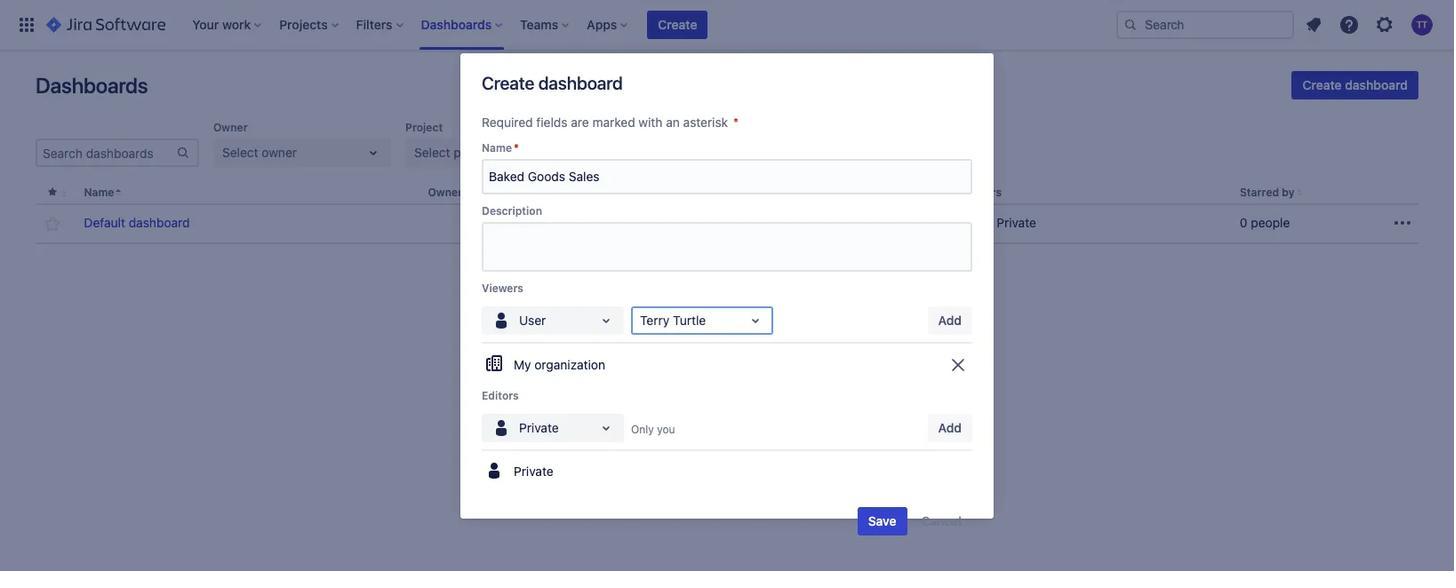 Task type: locate. For each thing, give the bounding box(es) containing it.
1 vertical spatial editors
[[482, 389, 519, 403]]

1 vertical spatial add button
[[928, 414, 973, 443]]

name
[[482, 141, 512, 155], [84, 186, 114, 199]]

2 horizontal spatial dashboard
[[1346, 77, 1408, 92]]

open image left select project
[[363, 142, 384, 164]]

name inside dashboards details element
[[84, 186, 114, 199]]

editors inside dashboards details element
[[965, 186, 1002, 199]]

owner down select project
[[428, 186, 462, 199]]

0 vertical spatial add button
[[928, 307, 973, 335]]

star default dashboard image
[[42, 214, 63, 235]]

2 add from the top
[[939, 421, 962, 436]]

0 vertical spatial private
[[997, 215, 1037, 230]]

user
[[519, 313, 546, 328]]

viewers
[[690, 186, 731, 199], [482, 282, 524, 295]]

0 vertical spatial add
[[939, 313, 962, 328]]

open image for select group
[[747, 142, 768, 164]]

add up remove viewer permission for my organization image
[[939, 313, 962, 328]]

open image
[[363, 142, 384, 164], [747, 142, 768, 164], [596, 310, 617, 332], [745, 310, 766, 332], [596, 418, 617, 439]]

are
[[571, 115, 589, 130]]

add button down remove viewer permission for my organization image
[[928, 414, 973, 443]]

an
[[666, 115, 680, 130]]

group
[[646, 145, 680, 160]]

private inside dashboards details element
[[997, 215, 1037, 230]]

0 vertical spatial *
[[733, 115, 739, 130]]

default dashboard link
[[84, 214, 190, 232]]

0 horizontal spatial owner
[[213, 121, 248, 134]]

public
[[722, 215, 757, 230]]

add button
[[928, 307, 973, 335], [928, 414, 973, 443]]

2 select from the left
[[414, 145, 450, 160]]

1 horizontal spatial name
[[482, 141, 512, 155]]

1 vertical spatial add
[[939, 421, 962, 436]]

owner
[[213, 121, 248, 134], [428, 186, 462, 199]]

add button for private
[[928, 414, 973, 443]]

private
[[997, 215, 1037, 230], [519, 421, 559, 436], [514, 465, 554, 480]]

save
[[868, 514, 897, 529]]

search image
[[1124, 18, 1138, 32]]

1 add from the top
[[939, 313, 962, 328]]

create button
[[648, 11, 708, 39]]

select
[[222, 145, 258, 160], [414, 145, 450, 160], [606, 145, 643, 160]]

add
[[939, 313, 962, 328], [939, 421, 962, 436]]

0 horizontal spatial create
[[482, 73, 534, 93]]

*
[[733, 115, 739, 130], [514, 141, 519, 155]]

0 horizontal spatial select
[[222, 145, 258, 160]]

open image left only
[[596, 418, 617, 439]]

1 horizontal spatial owner
[[428, 186, 462, 199]]

project
[[405, 121, 443, 134]]

select project
[[414, 145, 494, 160]]

select down the project
[[414, 145, 450, 160]]

1 vertical spatial owner
[[428, 186, 462, 199]]

turtle
[[673, 313, 706, 328]]

name for name
[[84, 186, 114, 199]]

create banner
[[0, 0, 1455, 50]]

Editors text field
[[491, 420, 494, 437]]

1 vertical spatial private
[[519, 421, 559, 436]]

1 vertical spatial viewers
[[482, 282, 524, 295]]

0 horizontal spatial *
[[514, 141, 519, 155]]

add for user
[[939, 313, 962, 328]]

0 vertical spatial editors
[[965, 186, 1002, 199]]

select group
[[606, 145, 680, 160]]

select left owner
[[222, 145, 258, 160]]

save button
[[858, 508, 907, 536]]

open image up dashboards details element
[[747, 142, 768, 164]]

fields
[[537, 115, 568, 130]]

0 vertical spatial name
[[482, 141, 512, 155]]

open image for terry turtle
[[745, 310, 766, 332]]

starred by button
[[1240, 186, 1295, 199]]

dashboards details element
[[36, 181, 1419, 245]]

1 add button from the top
[[928, 307, 973, 335]]

people
[[1251, 215, 1290, 230]]

add down remove viewer permission for my organization image
[[939, 421, 962, 436]]

only you
[[631, 423, 675, 437]]

with
[[639, 115, 663, 130]]

1 vertical spatial name
[[84, 186, 114, 199]]

2 add button from the top
[[928, 414, 973, 443]]

name down required
[[482, 141, 512, 155]]

dashboards
[[36, 73, 148, 98]]

my
[[514, 357, 531, 373]]

select for select owner
[[222, 145, 258, 160]]

3 select from the left
[[606, 145, 643, 160]]

owner up select owner
[[213, 121, 248, 134]]

1 horizontal spatial editors
[[965, 186, 1002, 199]]

default dashboard
[[84, 215, 190, 230]]

add button up remove viewer permission for my organization image
[[928, 307, 973, 335]]

0 vertical spatial viewers
[[690, 186, 731, 199]]

2 horizontal spatial select
[[606, 145, 643, 160]]

name up default
[[84, 186, 114, 199]]

* right asterisk
[[733, 115, 739, 130]]

my organization
[[514, 357, 606, 373]]

2 horizontal spatial create
[[1303, 77, 1342, 92]]

viewers up "public"
[[690, 186, 731, 199]]

1 vertical spatial *
[[514, 141, 519, 155]]

2 vertical spatial private
[[514, 465, 554, 480]]

create dashboard
[[482, 73, 623, 93], [1303, 77, 1408, 92]]

project
[[454, 145, 494, 160]]

dashboard
[[538, 73, 623, 93], [1346, 77, 1408, 92], [129, 215, 190, 230]]

jira software image
[[46, 14, 166, 36], [46, 14, 166, 36]]

viewers up user
[[482, 282, 524, 295]]

open image for select owner
[[363, 142, 384, 164]]

open image right turtle
[[745, 310, 766, 332]]

None field
[[484, 161, 971, 193]]

1 horizontal spatial viewers
[[690, 186, 731, 199]]

1 select from the left
[[222, 145, 258, 160]]

you
[[657, 423, 675, 437]]

1 horizontal spatial select
[[414, 145, 450, 160]]

create
[[658, 17, 698, 32], [482, 73, 534, 93], [1303, 77, 1342, 92]]

open image
[[555, 142, 576, 164]]

owner
[[262, 145, 297, 160]]

1 horizontal spatial dashboard
[[538, 73, 623, 93]]

1 horizontal spatial create dashboard
[[1303, 77, 1408, 92]]

editors
[[965, 186, 1002, 199], [482, 389, 519, 403]]

required fields are marked with an asterisk *
[[482, 115, 739, 130]]

1 horizontal spatial create
[[658, 17, 698, 32]]

primary element
[[11, 0, 1117, 50]]

0 horizontal spatial name
[[84, 186, 114, 199]]

0
[[1240, 215, 1248, 230]]

* down required
[[514, 141, 519, 155]]

select down group
[[606, 145, 643, 160]]



Task type: describe. For each thing, give the bounding box(es) containing it.
Description text field
[[482, 222, 973, 272]]

owner inside dashboards details element
[[428, 186, 462, 199]]

0 horizontal spatial viewers
[[482, 282, 524, 295]]

starred
[[1240, 186, 1280, 199]]

create dashboard button
[[1292, 71, 1419, 100]]

0 horizontal spatial editors
[[482, 389, 519, 403]]

required
[[482, 115, 533, 130]]

terry
[[640, 313, 670, 328]]

1 horizontal spatial *
[[733, 115, 739, 130]]

owner button
[[428, 186, 462, 199]]

by
[[1282, 186, 1295, 199]]

name *
[[482, 141, 519, 155]]

only
[[631, 423, 654, 437]]

viewers inside dashboards details element
[[690, 186, 731, 199]]

dashboard inside button
[[1346, 77, 1408, 92]]

Search dashboards text field
[[37, 140, 176, 165]]

default
[[84, 215, 125, 230]]

cancel
[[922, 514, 962, 529]]

cancel button
[[911, 508, 973, 536]]

organization
[[535, 357, 606, 373]]

starred by
[[1240, 186, 1295, 199]]

name button
[[84, 186, 114, 199]]

0 vertical spatial owner
[[213, 121, 248, 134]]

terry turtle
[[640, 313, 706, 328]]

name for name *
[[482, 141, 512, 155]]

Search field
[[1117, 11, 1295, 39]]

group
[[597, 121, 630, 134]]

add for private
[[939, 421, 962, 436]]

asterisk
[[683, 115, 728, 130]]

0 horizontal spatial dashboard
[[129, 215, 190, 230]]

select owner
[[222, 145, 297, 160]]

create inside button
[[1303, 77, 1342, 92]]

create dashboard inside button
[[1303, 77, 1408, 92]]

create inside button
[[658, 17, 698, 32]]

add button for user
[[928, 307, 973, 335]]

0 horizontal spatial create dashboard
[[482, 73, 623, 93]]

marked
[[593, 115, 635, 130]]

select for select group
[[606, 145, 643, 160]]

select for select project
[[414, 145, 450, 160]]

open image left terry
[[596, 310, 617, 332]]

0 people
[[1240, 215, 1290, 230]]

description
[[482, 204, 542, 218]]

remove viewer permission for my organization image
[[948, 355, 969, 376]]



Task type: vqa. For each thing, say whether or not it's contained in the screenshot.
bottommost Viewers
yes



